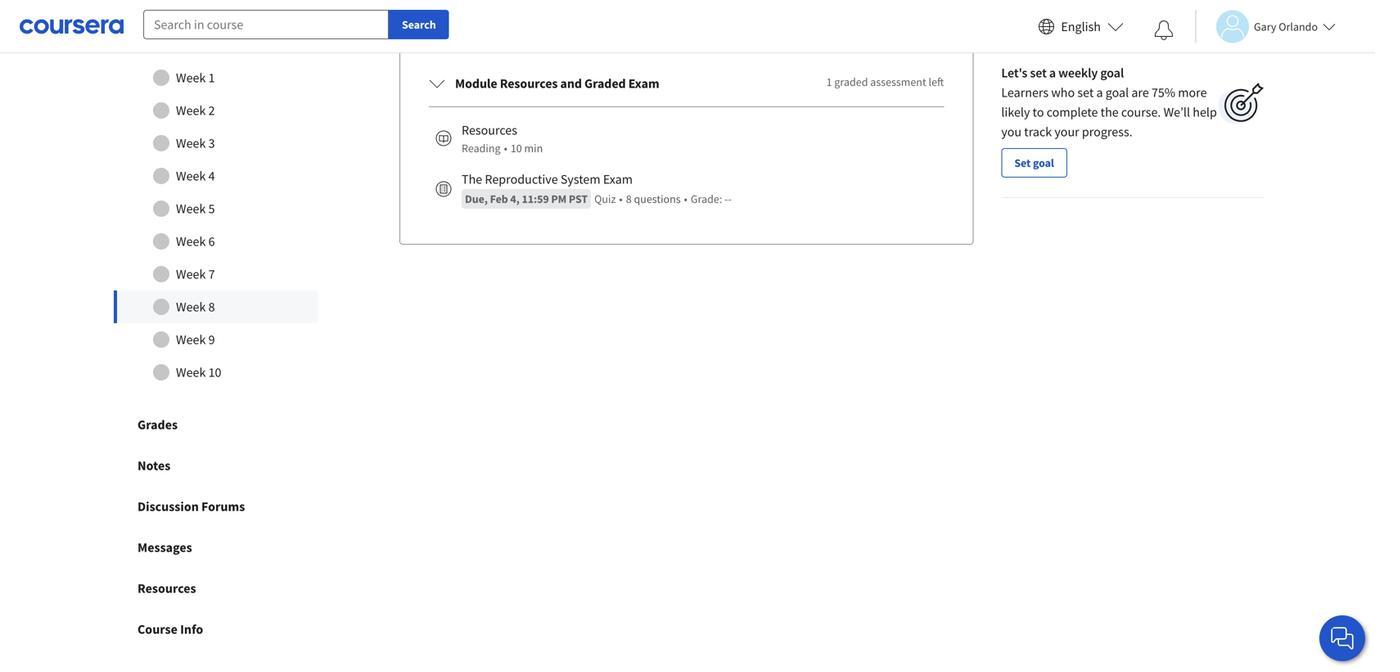 Task type: vqa. For each thing, say whether or not it's contained in the screenshot.
Can corresponding to Can I get reimbursed by my employer for Coursera Plus?
no



Task type: describe. For each thing, give the bounding box(es) containing it.
exam inside the reproductive system exam due, feb 4, 11:59 pm pst quiz • 8 questions • grade: --
[[603, 171, 633, 188]]

let's set a weekly goal
[[1002, 65, 1124, 81]]

english button
[[1032, 0, 1131, 53]]

week for week 4
[[176, 168, 206, 184]]

set goal
[[1015, 156, 1055, 170]]

week for week 3
[[176, 135, 206, 152]]

resources for resources reading • 10 min
[[462, 122, 517, 138]]

set goal button
[[1002, 148, 1068, 178]]

2 horizontal spatial •
[[684, 192, 688, 206]]

week 5
[[176, 201, 215, 217]]

graded
[[835, 75, 868, 89]]

• inside resources reading • 10 min
[[504, 141, 508, 156]]

the
[[462, 171, 482, 188]]

1 horizontal spatial 1
[[827, 75, 832, 89]]

questions
[[634, 192, 681, 206]]

who
[[1052, 84, 1075, 101]]

you
[[1002, 124, 1022, 140]]

due,
[[465, 192, 488, 206]]

goal for a
[[1106, 84, 1129, 101]]

week 5 link
[[114, 193, 319, 225]]

discussion forums link
[[98, 486, 334, 527]]

let's
[[1002, 65, 1028, 81]]

week 2 link
[[114, 94, 319, 127]]

are
[[1132, 84, 1149, 101]]

course info
[[138, 622, 203, 638]]

week for week 9
[[176, 332, 206, 348]]

forums
[[201, 499, 245, 515]]

week 6
[[176, 233, 215, 250]]

feb
[[490, 192, 508, 206]]

more
[[1179, 84, 1207, 101]]

week 10
[[176, 364, 221, 381]]

2
[[208, 102, 215, 119]]

week 8
[[176, 299, 215, 315]]

10 inside week 10 link
[[208, 364, 221, 381]]

9
[[208, 332, 215, 348]]

discussion forums
[[138, 499, 245, 515]]

module
[[455, 75, 498, 92]]

info
[[180, 622, 203, 638]]

set inside learners who set a goal are 75% more likely to complete the course. we'll help you track your progress.
[[1078, 84, 1094, 101]]

1 - from the left
[[725, 192, 728, 206]]

week 1 link
[[114, 61, 319, 94]]

messages link
[[98, 527, 334, 568]]

week 8 link
[[114, 291, 319, 324]]

4
[[208, 168, 215, 184]]

show notifications image
[[1155, 20, 1174, 40]]

and
[[560, 75, 582, 92]]

gary orlando button
[[1196, 10, 1336, 43]]

week 10 link
[[114, 356, 319, 389]]

course info link
[[98, 609, 334, 650]]

reading
[[462, 141, 501, 156]]

week for week 1
[[176, 70, 206, 86]]

1 vertical spatial 8
[[208, 299, 215, 315]]

week for week 5
[[176, 201, 206, 217]]

resources reading • 10 min
[[462, 122, 543, 156]]

orlando
[[1279, 19, 1318, 34]]

week for week 7
[[176, 266, 206, 283]]

week 3
[[176, 135, 215, 152]]

3
[[208, 135, 215, 152]]

grade:
[[691, 192, 723, 206]]

pm
[[551, 192, 567, 206]]

week 6 link
[[114, 225, 319, 258]]

11:59
[[522, 192, 549, 206]]

we'll
[[1164, 104, 1191, 120]]

complete
[[1047, 104, 1098, 120]]

week 9 link
[[114, 324, 319, 356]]

week 4
[[176, 168, 215, 184]]

10 inside resources reading • 10 min
[[511, 141, 522, 156]]

resources for resources
[[138, 581, 196, 597]]



Task type: locate. For each thing, give the bounding box(es) containing it.
10 left min
[[511, 141, 522, 156]]

resources inside resources reading • 10 min
[[462, 122, 517, 138]]

8
[[626, 192, 632, 206], [208, 299, 215, 315]]

1 horizontal spatial 8
[[626, 192, 632, 206]]

the
[[1101, 104, 1119, 120]]

week 1
[[176, 70, 215, 86]]

1 week from the top
[[176, 70, 206, 86]]

week for week 2
[[176, 102, 206, 119]]

assessment
[[871, 75, 927, 89]]

search button
[[389, 10, 449, 39]]

a inside learners who set a goal are 75% more likely to complete the course. we'll help you track your progress.
[[1097, 84, 1103, 101]]

9 week from the top
[[176, 332, 206, 348]]

2 - from the left
[[728, 192, 732, 206]]

set
[[1030, 65, 1047, 81], [1078, 84, 1094, 101]]

week left 3
[[176, 135, 206, 152]]

75%
[[1152, 84, 1176, 101]]

goal inside learners who set a goal are 75% more likely to complete the course. we'll help you track your progress.
[[1106, 84, 1129, 101]]

module resources and graded exam
[[455, 75, 660, 92]]

6
[[208, 233, 215, 250]]

goal right weekly
[[1101, 65, 1124, 81]]

week 4 link
[[114, 160, 319, 193]]

1 vertical spatial resources
[[462, 122, 517, 138]]

0 vertical spatial a
[[1050, 65, 1056, 81]]

gary orlando
[[1254, 19, 1318, 34]]

8 down 7
[[208, 299, 215, 315]]

1 graded assessment left
[[827, 75, 944, 89]]

exam right graded
[[629, 75, 660, 92]]

week 7
[[176, 266, 215, 283]]

week left the '5'
[[176, 201, 206, 217]]

quiz
[[595, 192, 616, 206]]

messages
[[138, 540, 192, 556]]

goal up the the
[[1106, 84, 1129, 101]]

week for week 10
[[176, 364, 206, 381]]

likely
[[1002, 104, 1031, 120]]

notes link
[[98, 446, 334, 486]]

discussion
[[138, 499, 199, 515]]

8 inside the reproductive system exam due, feb 4, 11:59 pm pst quiz • 8 questions • grade: --
[[626, 192, 632, 206]]

reproductive
[[485, 171, 558, 188]]

weekly
[[1059, 65, 1098, 81]]

course.
[[1122, 104, 1161, 120]]

week
[[176, 70, 206, 86], [176, 102, 206, 119], [176, 135, 206, 152], [176, 168, 206, 184], [176, 201, 206, 217], [176, 233, 206, 250], [176, 266, 206, 283], [176, 299, 206, 315], [176, 332, 206, 348], [176, 364, 206, 381]]

-
[[725, 192, 728, 206], [728, 192, 732, 206]]

goal right the set
[[1033, 156, 1055, 170]]

0 horizontal spatial 8
[[208, 299, 215, 315]]

4,
[[510, 192, 520, 206]]

3 week from the top
[[176, 135, 206, 152]]

week down the week 9
[[176, 364, 206, 381]]

10
[[511, 141, 522, 156], [208, 364, 221, 381]]

grades link
[[98, 405, 334, 446]]

7
[[208, 266, 215, 283]]

week 7 link
[[114, 258, 319, 291]]

the reproductive system exam due, feb 4, 11:59 pm pst quiz • 8 questions • grade: --
[[462, 171, 732, 206]]

coursera image
[[20, 13, 124, 40]]

0 horizontal spatial a
[[1050, 65, 1056, 81]]

1 horizontal spatial •
[[619, 192, 623, 206]]

to
[[1033, 104, 1044, 120]]

8 week from the top
[[176, 299, 206, 315]]

week left 4
[[176, 168, 206, 184]]

4 week from the top
[[176, 168, 206, 184]]

0 vertical spatial resources
[[500, 75, 558, 92]]

10 down week 9 link
[[208, 364, 221, 381]]

1 horizontal spatial 10
[[511, 141, 522, 156]]

resources down messages
[[138, 581, 196, 597]]

exam
[[629, 75, 660, 92], [603, 171, 633, 188]]

1 horizontal spatial a
[[1097, 84, 1103, 101]]

8 right quiz
[[626, 192, 632, 206]]

resources
[[500, 75, 558, 92], [462, 122, 517, 138], [138, 581, 196, 597]]

0 vertical spatial 8
[[626, 192, 632, 206]]

track
[[1025, 124, 1052, 140]]

1 vertical spatial exam
[[603, 171, 633, 188]]

learners who set a goal are 75% more likely to complete the course. we'll help you track your progress.
[[1002, 84, 1218, 140]]

goal inside button
[[1033, 156, 1055, 170]]

1 horizontal spatial set
[[1078, 84, 1094, 101]]

gary
[[1254, 19, 1277, 34]]

min
[[525, 141, 543, 156]]

1
[[208, 70, 215, 86], [827, 75, 832, 89]]

week down week 7
[[176, 299, 206, 315]]

week 3 link
[[114, 127, 319, 160]]

week left 9 at left
[[176, 332, 206, 348]]

week for week 8
[[176, 299, 206, 315]]

search
[[402, 17, 436, 32]]

• left grade:
[[684, 192, 688, 206]]

system
[[561, 171, 601, 188]]

2 vertical spatial resources
[[138, 581, 196, 597]]

goal
[[1101, 65, 1124, 81], [1106, 84, 1129, 101], [1033, 156, 1055, 170]]

0 vertical spatial 10
[[511, 141, 522, 156]]

week left '2'
[[176, 102, 206, 119]]

help center image
[[1333, 629, 1353, 649]]

progress.
[[1082, 124, 1133, 140]]

0 horizontal spatial 10
[[208, 364, 221, 381]]

graded
[[585, 75, 626, 92]]

7 week from the top
[[176, 266, 206, 283]]

1 vertical spatial a
[[1097, 84, 1103, 101]]

6 week from the top
[[176, 233, 206, 250]]

1 vertical spatial set
[[1078, 84, 1094, 101]]

1 vertical spatial goal
[[1106, 84, 1129, 101]]

1 vertical spatial 10
[[208, 364, 221, 381]]

set down weekly
[[1078, 84, 1094, 101]]

exam up quiz
[[603, 171, 633, 188]]

2 vertical spatial goal
[[1033, 156, 1055, 170]]

course
[[138, 622, 178, 638]]

0 horizontal spatial •
[[504, 141, 508, 156]]

• right 'reading'
[[504, 141, 508, 156]]

notes
[[138, 458, 171, 474]]

• right quiz
[[619, 192, 623, 206]]

learners
[[1002, 84, 1049, 101]]

week up week 2
[[176, 70, 206, 86]]

english
[[1062, 18, 1101, 35]]

0 vertical spatial set
[[1030, 65, 1047, 81]]

resources up 'reading'
[[462, 122, 517, 138]]

5
[[208, 201, 215, 217]]

resources inside resources "link"
[[138, 581, 196, 597]]

week inside 'link'
[[176, 102, 206, 119]]

week left 7
[[176, 266, 206, 283]]

resources left and
[[500, 75, 558, 92]]

0 horizontal spatial set
[[1030, 65, 1047, 81]]

pst
[[569, 192, 588, 206]]

resources link
[[98, 568, 334, 609]]

a up the the
[[1097, 84, 1103, 101]]

week for week 6
[[176, 233, 206, 250]]

goal for weekly
[[1101, 65, 1124, 81]]

week inside "link"
[[176, 168, 206, 184]]

set up learners
[[1030, 65, 1047, 81]]

week 9
[[176, 332, 215, 348]]

10 week from the top
[[176, 364, 206, 381]]

2 week from the top
[[176, 102, 206, 119]]

grades
[[138, 417, 178, 433]]

help
[[1193, 104, 1218, 120]]

week 2
[[176, 102, 215, 119]]

•
[[504, 141, 508, 156], [619, 192, 623, 206], [684, 192, 688, 206]]

left
[[929, 75, 944, 89]]

0 vertical spatial exam
[[629, 75, 660, 92]]

chat with us image
[[1330, 626, 1356, 652]]

set
[[1015, 156, 1031, 170]]

1 left graded
[[827, 75, 832, 89]]

week left the 6
[[176, 233, 206, 250]]

1 up '2'
[[208, 70, 215, 86]]

a
[[1050, 65, 1056, 81], [1097, 84, 1103, 101]]

your
[[1055, 124, 1080, 140]]

a up the "who" at right top
[[1050, 65, 1056, 81]]

0 horizontal spatial 1
[[208, 70, 215, 86]]

Search in course text field
[[143, 10, 389, 39]]

5 week from the top
[[176, 201, 206, 217]]

0 vertical spatial goal
[[1101, 65, 1124, 81]]



